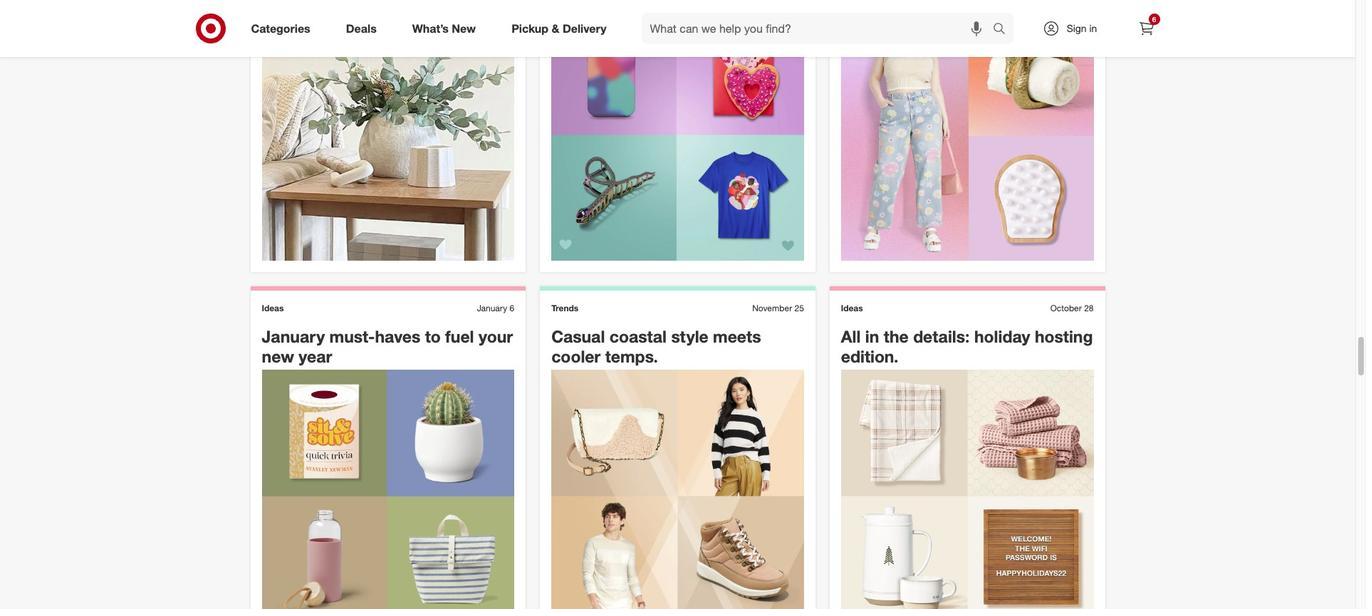 Task type: describe. For each thing, give the bounding box(es) containing it.
in for all
[[865, 326, 879, 346]]

&
[[552, 21, 560, 35]]

must-
[[329, 326, 375, 346]]

october 28
[[1051, 303, 1094, 314]]

details:
[[913, 326, 970, 346]]

rising trends that are ﻿﻿ready for takeoff. image
[[841, 8, 1094, 261]]

all in the details: holiday hosting edition. image
[[841, 370, 1094, 609]]

october
[[1051, 303, 1082, 314]]

0 vertical spatial 6
[[1153, 15, 1156, 24]]

sign in
[[1067, 22, 1097, 34]]

edition.
[[841, 346, 899, 366]]

meets
[[713, 326, 761, 346]]

the
[[884, 326, 909, 346]]

6 link
[[1131, 13, 1162, 44]]

january 6
[[477, 303, 514, 314]]

search
[[986, 22, 1021, 37]]

holiday
[[975, 326, 1031, 346]]

sweet & surprising february finds you'll love image
[[552, 8, 804, 261]]

january for january 6
[[477, 303, 507, 314]]

25
[[795, 303, 804, 314]]

ideas for january
[[262, 303, 284, 314]]

what's
[[412, 21, 449, 35]]

style
[[671, 326, 709, 346]]

pickup & delivery link
[[500, 13, 624, 44]]

new
[[262, 346, 294, 366]]

cooler
[[552, 346, 601, 366]]



Task type: vqa. For each thing, say whether or not it's contained in the screenshot.
search
yes



Task type: locate. For each thing, give the bounding box(es) containing it.
1 vertical spatial in
[[865, 326, 879, 346]]

temps.
[[605, 346, 658, 366]]

sign
[[1067, 22, 1087, 34]]

trends
[[552, 303, 579, 314]]

what's new
[[412, 21, 476, 35]]

new
[[452, 21, 476, 35]]

deals link
[[334, 13, 395, 44]]

january must-haves to fuel your new year
[[262, 326, 513, 366]]

coastal
[[610, 326, 667, 346]]

november 25
[[752, 303, 804, 314]]

sign in link
[[1031, 13, 1120, 44]]

0 horizontal spatial ideas
[[262, 303, 284, 314]]

hosting
[[1035, 326, 1093, 346]]

january for january must-haves to fuel your new year
[[262, 326, 325, 346]]

0 horizontal spatial january
[[262, 326, 325, 346]]

all
[[841, 326, 861, 346]]

2 ideas from the left
[[841, 303, 863, 314]]

ideas up new on the bottom
[[262, 303, 284, 314]]

currently filling our #targetstyle feed: faux plants. image
[[262, 8, 514, 261]]

28
[[1084, 303, 1094, 314]]

1 ideas from the left
[[262, 303, 284, 314]]

1 horizontal spatial january
[[477, 303, 507, 314]]

pickup
[[512, 21, 549, 35]]

pickup & delivery
[[512, 21, 607, 35]]

january
[[477, 303, 507, 314], [262, 326, 325, 346]]

0 horizontal spatial in
[[865, 326, 879, 346]]

1 horizontal spatial in
[[1090, 22, 1097, 34]]

0 vertical spatial in
[[1090, 22, 1097, 34]]

delivery
[[563, 21, 607, 35]]

casual coastal style meets cooler temps. image
[[552, 370, 804, 609]]

0 horizontal spatial 6
[[510, 303, 514, 314]]

january up new on the bottom
[[262, 326, 325, 346]]

in right sign
[[1090, 22, 1097, 34]]

1 horizontal spatial 6
[[1153, 15, 1156, 24]]

casual
[[552, 326, 605, 346]]

year
[[299, 346, 332, 366]]

what's new link
[[400, 13, 494, 44]]

1 vertical spatial january
[[262, 326, 325, 346]]

ideas
[[262, 303, 284, 314], [841, 303, 863, 314]]

to
[[425, 326, 441, 346]]

fuel
[[445, 326, 474, 346]]

ideas up the all
[[841, 303, 863, 314]]

1 horizontal spatial ideas
[[841, 303, 863, 314]]

ideas for all
[[841, 303, 863, 314]]

january must-haves to fuel your new year image
[[262, 370, 514, 609]]

categories
[[251, 21, 310, 35]]

november
[[752, 303, 792, 314]]

in inside all in the details: holiday hosting edition.
[[865, 326, 879, 346]]

in up edition.
[[865, 326, 879, 346]]

deals
[[346, 21, 377, 35]]

What can we help you find? suggestions appear below search field
[[642, 13, 996, 44]]

6
[[1153, 15, 1156, 24], [510, 303, 514, 314]]

search button
[[986, 13, 1021, 47]]

all in the details: holiday hosting edition.
[[841, 326, 1093, 366]]

in
[[1090, 22, 1097, 34], [865, 326, 879, 346]]

january up your
[[477, 303, 507, 314]]

0 vertical spatial january
[[477, 303, 507, 314]]

your
[[479, 326, 513, 346]]

categories link
[[239, 13, 328, 44]]

1 vertical spatial 6
[[510, 303, 514, 314]]

casual coastal style meets cooler temps.
[[552, 326, 761, 366]]

in for sign
[[1090, 22, 1097, 34]]

january inside january must-haves to fuel your new year
[[262, 326, 325, 346]]

haves
[[375, 326, 420, 346]]



